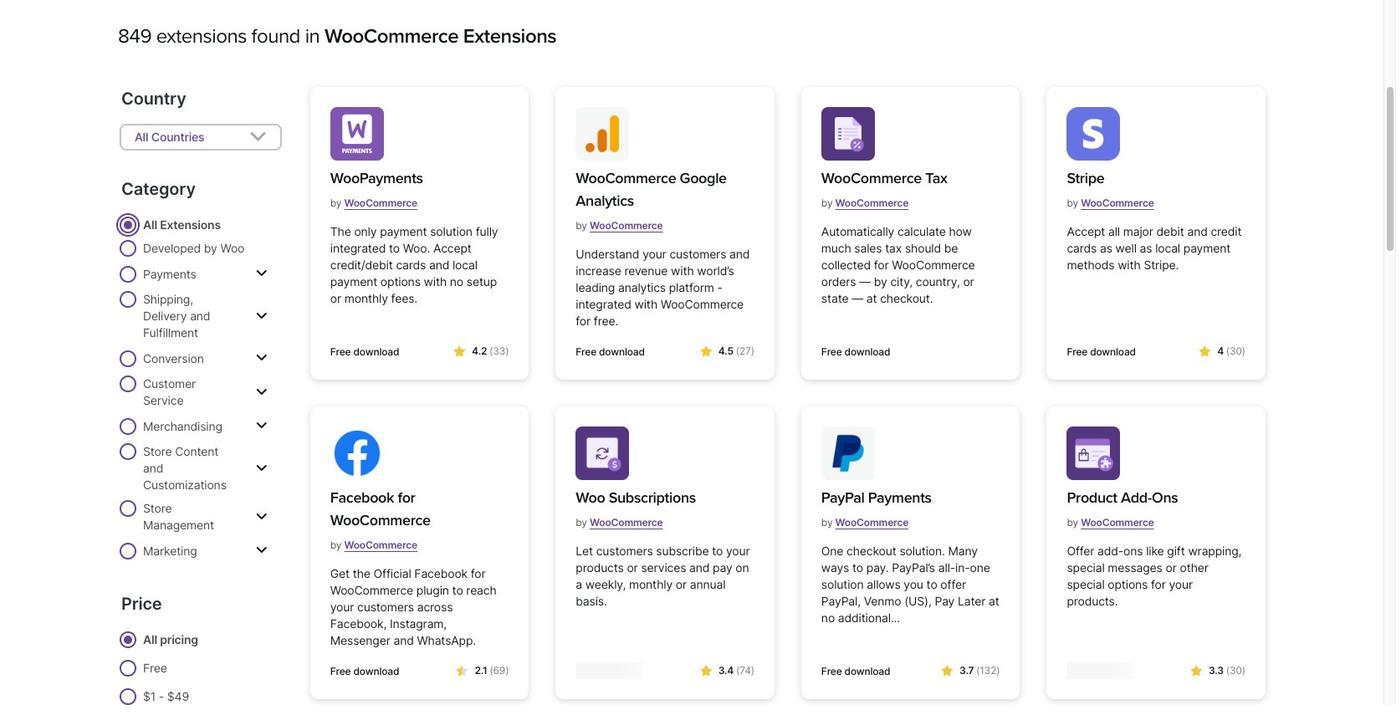 Task type: describe. For each thing, give the bounding box(es) containing it.
download for woopayments
[[354, 346, 399, 358]]

facebook inside get the official facebook for woocommerce plugin to reach your customers across facebook, instagram, messenger and whatsapp.
[[414, 567, 468, 581]]

fully
[[476, 224, 498, 238]]

show subcategories image for merchandising
[[256, 419, 267, 433]]

one checkout solution. many ways to pay. paypal's all-in-one solution allows you to offer paypal, venmo (us), pay later at no additional...
[[822, 544, 1000, 625]]

download for facebook for woocommerce
[[354, 665, 399, 678]]

by for paypal payments
[[822, 516, 833, 529]]

methods
[[1067, 258, 1115, 272]]

1 horizontal spatial woo
[[576, 489, 605, 507]]

offer
[[941, 577, 966, 592]]

) for product add-ons
[[1242, 664, 1246, 677]]

payments inside paypal payments link
[[868, 489, 932, 507]]

0 vertical spatial —
[[860, 274, 871, 289]]

subscribe
[[656, 544, 709, 558]]

customers inside understand your customers and increase revenue with world's leading analytics platform - integrated with woocommerce for free.
[[670, 247, 727, 261]]

( for facebook for woocommerce
[[490, 664, 493, 677]]

with inside the only payment solution fully integrated to woo. accept credit/debit cards and local payment options with no setup or monthly fees.
[[424, 274, 447, 289]]

woocommerce inside understand your customers and increase revenue with world's leading analytics platform - integrated with woocommerce for free.
[[661, 297, 744, 311]]

free.
[[594, 314, 619, 328]]

woo subscriptions link
[[576, 487, 696, 510]]

4.5
[[719, 345, 734, 357]]

category
[[121, 179, 196, 199]]

or left services
[[627, 561, 638, 575]]

) for woopayments
[[506, 345, 509, 357]]

( for paypal payments
[[977, 664, 980, 677]]

to inside let customers subscribe to your products or services and pay on a weekly, monthly or annual basis.
[[712, 544, 723, 558]]

and inside accept all major debit and credit cards as well as local payment methods with stripe.
[[1188, 224, 1208, 238]]

woocommerce inside woocommerce google analytics
[[576, 169, 676, 187]]

by for woocommerce google analytics
[[576, 219, 587, 232]]

your inside let customers subscribe to your products or services and pay on a weekly, monthly or annual basis.
[[726, 544, 750, 558]]

woocommerce inside get the official facebook for woocommerce plugin to reach your customers across facebook, instagram, messenger and whatsapp.
[[330, 583, 413, 597]]

by woocommerce for product add-ons
[[1067, 516, 1154, 529]]

woocommerce inside automatically calculate how much sales tax should be collected for woocommerce orders — by city, country, or state — at checkout.
[[892, 258, 975, 272]]

3.3
[[1209, 664, 1224, 677]]

woopayments
[[330, 169, 423, 187]]

add-
[[1098, 544, 1124, 558]]

the only payment solution fully integrated to woo. accept credit/debit cards and local payment options with no setup or monthly fees.
[[330, 224, 498, 305]]

all inside 'field'
[[135, 130, 148, 144]]

with inside accept all major debit and credit cards as well as local payment methods with stripe.
[[1118, 258, 1141, 272]]

download for woocommerce google analytics
[[599, 346, 645, 358]]

4 ( 30 )
[[1218, 345, 1246, 357]]

in-
[[956, 561, 970, 575]]

venmo
[[864, 594, 902, 608]]

by for woopayments
[[330, 197, 342, 209]]

country,
[[916, 274, 960, 289]]

2.1 ( 69 )
[[475, 664, 509, 677]]

at inside automatically calculate how much sales tax should be collected for woocommerce orders — by city, country, or state — at checkout.
[[867, 291, 877, 305]]

3.7
[[960, 664, 974, 677]]

ways
[[822, 561, 850, 575]]

messages
[[1108, 561, 1163, 575]]

customer
[[143, 377, 196, 391]]

2 special from the top
[[1067, 577, 1105, 592]]

30 for product add-ons
[[1230, 664, 1242, 677]]

by for facebook for woocommerce
[[330, 539, 342, 551]]

messenger
[[330, 633, 391, 648]]

stripe.
[[1144, 258, 1179, 272]]

0 horizontal spatial -
[[159, 690, 164, 704]]

facebook,
[[330, 617, 387, 631]]

by for woo subscriptions
[[576, 516, 587, 529]]

sales
[[855, 241, 882, 255]]

woocommerce tax link
[[822, 167, 948, 190]]

facebook inside facebook for woocommerce
[[330, 489, 394, 507]]

and inside shipping, delivery and fulfillment
[[190, 309, 210, 323]]

2 vertical spatial payment
[[330, 274, 377, 289]]

accept inside accept all major debit and credit cards as well as local payment methods with stripe.
[[1067, 224, 1106, 238]]

all-
[[939, 561, 956, 575]]

1 vertical spatial —
[[852, 291, 864, 305]]

the
[[353, 567, 371, 581]]

price
[[121, 594, 162, 614]]

countries
[[151, 130, 205, 144]]

only
[[354, 224, 377, 238]]

to right you
[[927, 577, 938, 592]]

state
[[822, 291, 849, 305]]

one
[[970, 561, 990, 575]]

whatsapp.
[[417, 633, 476, 648]]

basis.
[[576, 594, 607, 608]]

all for price
[[143, 633, 157, 647]]

calculate
[[898, 224, 946, 238]]

country
[[121, 89, 186, 109]]

69
[[493, 664, 506, 677]]

no inside the only payment solution fully integrated to woo. accept credit/debit cards and local payment options with no setup or monthly fees.
[[450, 274, 464, 289]]

1 as from the left
[[1100, 241, 1113, 255]]

free download for stripe
[[1067, 346, 1136, 358]]

2 as from the left
[[1140, 241, 1153, 255]]

by for product add-ons
[[1067, 516, 1079, 529]]

4
[[1218, 345, 1224, 357]]

integrated inside the only payment solution fully integrated to woo. accept credit/debit cards and local payment options with no setup or monthly fees.
[[330, 241, 386, 255]]

or down services
[[676, 577, 687, 592]]

by woocommerce for woocommerce google analytics
[[576, 219, 663, 232]]

services
[[641, 561, 686, 575]]

cards inside the only payment solution fully integrated to woo. accept credit/debit cards and local payment options with no setup or monthly fees.
[[396, 258, 426, 272]]

annual
[[690, 577, 726, 592]]

weekly,
[[586, 577, 626, 592]]

monthly inside let customers subscribe to your products or services and pay on a weekly, monthly or annual basis.
[[629, 577, 673, 592]]

0 vertical spatial woo
[[220, 241, 245, 255]]

( for woocommerce google analytics
[[736, 345, 740, 357]]

paypal payments link
[[822, 487, 932, 510]]

and inside store content and customizations
[[143, 461, 163, 475]]

woocommerce link for product add-ons
[[1081, 510, 1154, 536]]

conversion
[[143, 351, 204, 365]]

33
[[493, 345, 506, 357]]

show subcategories image for payments
[[256, 267, 267, 280]]

official
[[374, 567, 411, 581]]

add-
[[1121, 489, 1152, 507]]

with up platform
[[671, 264, 694, 278]]

0 horizontal spatial payments
[[143, 267, 196, 281]]

all pricing
[[143, 633, 198, 647]]

collected
[[822, 258, 871, 272]]

woocommerce link for paypal payments
[[836, 510, 909, 536]]

solution inside the one checkout solution. many ways to pay. paypal's all-in-one solution allows you to offer paypal, venmo (us), pay later at no additional...
[[822, 577, 864, 592]]

1 special from the top
[[1067, 561, 1105, 575]]

2.1
[[475, 664, 487, 677]]

developed by woo
[[143, 241, 245, 255]]

free for woocommerce google analytics
[[576, 346, 597, 358]]

found
[[252, 24, 300, 49]]

stripe link
[[1067, 167, 1154, 190]]

store for store management
[[143, 501, 172, 515]]

) for paypal payments
[[997, 664, 1000, 677]]

all countries
[[135, 130, 205, 144]]

) for stripe
[[1242, 345, 1246, 357]]

( for product add-ons
[[1227, 664, 1230, 677]]

show subcategories image for store management
[[256, 510, 267, 523]]

merchandising
[[143, 419, 222, 433]]

by inside automatically calculate how much sales tax should be collected for woocommerce orders — by city, country, or state — at checkout.
[[874, 274, 888, 289]]

let
[[576, 544, 593, 558]]

download for paypal payments
[[845, 665, 891, 678]]

offer add-ons like gift wrapping, special messages or other special options for your products.
[[1067, 544, 1242, 608]]

get the official facebook for woocommerce plugin to reach your customers across facebook, instagram, messenger and whatsapp.
[[330, 567, 497, 648]]

your inside understand your customers and increase revenue with world's leading analytics platform - integrated with woocommerce for free.
[[643, 247, 667, 261]]

accept inside the only payment solution fully integrated to woo. accept credit/debit cards and local payment options with no setup or monthly fees.
[[433, 241, 472, 255]]

many
[[949, 544, 978, 558]]

customizations
[[143, 478, 227, 492]]

30 for stripe
[[1230, 345, 1242, 357]]

in
[[305, 24, 320, 49]]

or inside the only payment solution fully integrated to woo. accept credit/debit cards and local payment options with no setup or monthly fees.
[[330, 291, 341, 305]]

products
[[576, 561, 624, 575]]

local inside the only payment solution fully integrated to woo. accept credit/debit cards and local payment options with no setup or monthly fees.
[[453, 258, 478, 272]]

marketing
[[143, 544, 197, 558]]

get
[[330, 567, 350, 581]]

free download for woopayments
[[330, 346, 399, 358]]

service
[[143, 393, 184, 408]]

4.2 ( 33 )
[[472, 345, 509, 357]]

the
[[330, 224, 351, 238]]

Filter countries field
[[120, 124, 282, 151]]

4.2
[[472, 345, 487, 357]]

woocommerce link for woocommerce google analytics
[[590, 213, 663, 238]]

automatically
[[822, 224, 895, 238]]

free for facebook for woocommerce
[[330, 665, 351, 678]]

4.5 ( 27 )
[[719, 345, 755, 357]]

woocommerce link for facebook for woocommerce
[[344, 532, 418, 558]]

download for stripe
[[1090, 346, 1136, 358]]

849 extensions found in woocommerce extensions
[[118, 24, 557, 49]]



Task type: vqa. For each thing, say whether or not it's contained in the screenshot.
'site'
no



Task type: locate. For each thing, give the bounding box(es) containing it.
store up management at the left bottom
[[143, 501, 172, 515]]

1 vertical spatial cards
[[396, 258, 426, 272]]

and inside get the official facebook for woocommerce plugin to reach your customers across facebook, instagram, messenger and whatsapp.
[[394, 633, 414, 648]]

) right 3.3
[[1242, 664, 1246, 677]]

2 store from the top
[[143, 501, 172, 515]]

store inside store management
[[143, 501, 172, 515]]

1 show subcategories image from the top
[[256, 309, 267, 323]]

free for woopayments
[[330, 346, 351, 358]]

woocommerce link for woo subscriptions
[[590, 510, 663, 536]]

your inside get the official facebook for woocommerce plugin to reach your customers across facebook, instagram, messenger and whatsapp.
[[330, 600, 354, 614]]

solution left the fully
[[430, 224, 473, 238]]

1 vertical spatial options
[[1108, 577, 1148, 592]]

free for paypal payments
[[822, 665, 842, 678]]

for left free.
[[576, 314, 591, 328]]

by down analytics
[[576, 219, 587, 232]]

0 vertical spatial payment
[[380, 224, 427, 238]]

) right 4.5
[[751, 345, 755, 357]]

be
[[945, 241, 958, 255]]

understand
[[576, 247, 640, 261]]

and inside let customers subscribe to your products or services and pay on a weekly, monthly or annual basis.
[[690, 561, 710, 575]]

1 vertical spatial special
[[1067, 577, 1105, 592]]

paypal's
[[892, 561, 936, 575]]

customers inside let customers subscribe to your products or services and pay on a weekly, monthly or annual basis.
[[596, 544, 653, 558]]

by woocommerce for woo subscriptions
[[576, 516, 663, 529]]

payments right paypal
[[868, 489, 932, 507]]

debit
[[1157, 224, 1185, 238]]

pay
[[713, 561, 733, 575]]

additional...
[[838, 611, 900, 625]]

local inside accept all major debit and credit cards as well as local payment methods with stripe.
[[1156, 241, 1181, 255]]

all up developed
[[143, 218, 157, 232]]

at right the later
[[989, 594, 1000, 608]]

woocommerce link for stripe
[[1081, 190, 1154, 216]]

1 horizontal spatial monthly
[[629, 577, 673, 592]]

extensions
[[156, 24, 247, 49]]

0 horizontal spatial as
[[1100, 241, 1113, 255]]

show subcategories image for store content and customizations
[[256, 462, 267, 475]]

your inside offer add-ons like gift wrapping, special messages or other special options for your products.
[[1169, 577, 1193, 592]]

1 vertical spatial at
[[989, 594, 1000, 608]]

allows
[[867, 577, 901, 592]]

solution up 'paypal,'
[[822, 577, 864, 592]]

woocommerce link down paypal payments
[[836, 510, 909, 536]]

like
[[1147, 544, 1165, 558]]

product add-ons link
[[1067, 487, 1179, 510]]

woocommerce inside "link"
[[330, 511, 431, 530]]

0 horizontal spatial woo
[[220, 241, 245, 255]]

options down 'messages' on the bottom of the page
[[1108, 577, 1148, 592]]

$1
[[143, 690, 156, 704]]

1 horizontal spatial at
[[989, 594, 1000, 608]]

) for facebook for woocommerce
[[506, 664, 509, 677]]

show subcategories image for customer service
[[256, 385, 267, 399]]

no
[[450, 274, 464, 289], [822, 611, 835, 625]]

1 vertical spatial integrated
[[576, 297, 632, 311]]

) right 4.2
[[506, 345, 509, 357]]

product add-ons
[[1067, 489, 1179, 507]]

1 vertical spatial store
[[143, 501, 172, 515]]

3.4 ( 74 )
[[719, 664, 755, 677]]

0 vertical spatial -
[[718, 280, 723, 295]]

1 horizontal spatial integrated
[[576, 297, 632, 311]]

0 horizontal spatial local
[[453, 258, 478, 272]]

0 vertical spatial no
[[450, 274, 464, 289]]

product
[[1067, 489, 1118, 507]]

for down 'messages' on the bottom of the page
[[1151, 577, 1166, 592]]

pricing
[[160, 633, 198, 647]]

by woocommerce up automatically
[[822, 197, 909, 209]]

by up offer
[[1067, 516, 1079, 529]]

for
[[874, 258, 889, 272], [576, 314, 591, 328], [398, 489, 415, 507], [471, 567, 486, 581], [1151, 577, 1166, 592]]

1 horizontal spatial -
[[718, 280, 723, 295]]

or inside automatically calculate how much sales tax should be collected for woocommerce orders — by city, country, or state — at checkout.
[[964, 274, 975, 289]]

show subcategories image for conversion
[[256, 351, 267, 365]]

to left reach
[[452, 583, 463, 597]]

world's
[[697, 264, 734, 278]]

1 horizontal spatial accept
[[1067, 224, 1106, 238]]

or down credit/debit
[[330, 291, 341, 305]]

options up fees.
[[381, 274, 421, 289]]

2 show subcategories image from the top
[[256, 385, 267, 399]]

all
[[135, 130, 148, 144], [143, 218, 157, 232], [143, 633, 157, 647]]

payment inside accept all major debit and credit cards as well as local payment methods with stripe.
[[1184, 241, 1231, 255]]

0 horizontal spatial facebook
[[330, 489, 394, 507]]

woo subscriptions
[[576, 489, 696, 507]]

gift
[[1168, 544, 1185, 558]]

by woocommerce for facebook for woocommerce
[[330, 539, 418, 551]]

store content and customizations
[[143, 444, 227, 492]]

0 horizontal spatial monthly
[[345, 291, 388, 305]]

1 vertical spatial customers
[[596, 544, 653, 558]]

monthly down services
[[629, 577, 673, 592]]

products.
[[1067, 594, 1118, 608]]

free download for woocommerce google analytics
[[576, 346, 645, 358]]

for inside understand your customers and increase revenue with world's leading analytics platform - integrated with woocommerce for free.
[[576, 314, 591, 328]]

0 vertical spatial facebook
[[330, 489, 394, 507]]

by woocommerce down woopayments link
[[330, 197, 418, 209]]

1 vertical spatial solution
[[822, 577, 864, 592]]

by woocommerce down product add-ons link
[[1067, 516, 1154, 529]]

for inside offer add-ons like gift wrapping, special messages or other special options for your products.
[[1151, 577, 1166, 592]]

special down offer
[[1067, 561, 1105, 575]]

woocommerce link down woo subscriptions
[[590, 510, 663, 536]]

all left pricing on the bottom of the page
[[143, 633, 157, 647]]

by woocommerce down woo subscriptions link
[[576, 516, 663, 529]]

) right the 2.1
[[506, 664, 509, 677]]

by down stripe
[[1067, 197, 1079, 209]]

by up get
[[330, 539, 342, 551]]

to inside the only payment solution fully integrated to woo. accept credit/debit cards and local payment options with no setup or monthly fees.
[[389, 241, 400, 255]]

and up annual
[[690, 561, 710, 575]]

4 show subcategories image from the top
[[256, 462, 267, 475]]

for down tax
[[874, 258, 889, 272]]

local down the debit
[[1156, 241, 1181, 255]]

2 vertical spatial customers
[[357, 600, 414, 614]]

later
[[958, 594, 986, 608]]

- down world's
[[718, 280, 723, 295]]

( right 3.3
[[1227, 664, 1230, 677]]

1 horizontal spatial options
[[1108, 577, 1148, 592]]

customers up products
[[596, 544, 653, 558]]

by down all extensions
[[204, 241, 217, 255]]

1 horizontal spatial payment
[[380, 224, 427, 238]]

with down well
[[1118, 258, 1141, 272]]

instagram,
[[390, 617, 447, 631]]

1 horizontal spatial cards
[[1067, 241, 1097, 255]]

options inside the only payment solution fully integrated to woo. accept credit/debit cards and local payment options with no setup or monthly fees.
[[381, 274, 421, 289]]

1 vertical spatial extensions
[[160, 218, 221, 232]]

( right '3.7'
[[977, 664, 980, 677]]

2 horizontal spatial customers
[[670, 247, 727, 261]]

to up the pay
[[712, 544, 723, 558]]

store for store content and customizations
[[143, 444, 172, 459]]

1 horizontal spatial payments
[[868, 489, 932, 507]]

shipping,
[[143, 292, 193, 306]]

setup
[[467, 274, 497, 289]]

tax
[[926, 169, 948, 187]]

3 show subcategories image from the top
[[256, 510, 267, 523]]

0 vertical spatial all
[[135, 130, 148, 144]]

- right $1
[[159, 690, 164, 704]]

1 horizontal spatial no
[[822, 611, 835, 625]]

shipping, delivery and fulfillment
[[143, 292, 210, 340]]

1 vertical spatial monthly
[[629, 577, 673, 592]]

accept left all
[[1067, 224, 1106, 238]]

facebook up plugin
[[414, 567, 468, 581]]

0 vertical spatial options
[[381, 274, 421, 289]]

accept right woo.
[[433, 241, 472, 255]]

as down all
[[1100, 241, 1113, 255]]

woocommerce link up official
[[344, 532, 418, 558]]

cards down woo.
[[396, 258, 426, 272]]

1 vertical spatial local
[[453, 258, 478, 272]]

at inside the one checkout solution. many ways to pay. paypal's all-in-one solution allows you to offer paypal, venmo (us), pay later at no additional...
[[989, 594, 1000, 608]]

your up on
[[726, 544, 750, 558]]

show subcategories image for shipping, delivery and fulfillment
[[256, 309, 267, 323]]

1 vertical spatial 30
[[1230, 664, 1242, 677]]

1 vertical spatial payments
[[868, 489, 932, 507]]

$1 - $49
[[143, 690, 189, 704]]

payments up shipping,
[[143, 267, 196, 281]]

1 horizontal spatial customers
[[596, 544, 653, 558]]

analytics
[[618, 280, 666, 295]]

customers
[[670, 247, 727, 261], [596, 544, 653, 558], [357, 600, 414, 614]]

1 vertical spatial payment
[[1184, 241, 1231, 255]]

by up let
[[576, 516, 587, 529]]

special up products.
[[1067, 577, 1105, 592]]

free download
[[330, 346, 399, 358], [576, 346, 645, 358], [822, 346, 891, 358], [1067, 346, 1136, 358], [330, 665, 399, 678], [822, 665, 891, 678]]

free download for facebook for woocommerce
[[330, 665, 399, 678]]

solution.
[[900, 544, 945, 558]]

woo down all extensions
[[220, 241, 245, 255]]

0 vertical spatial special
[[1067, 561, 1105, 575]]

( right 4.5
[[736, 345, 740, 357]]

by woocommerce for paypal payments
[[822, 516, 909, 529]]

show subcategories image for marketing
[[256, 544, 267, 557]]

30 right 4
[[1230, 345, 1242, 357]]

0 horizontal spatial payment
[[330, 274, 377, 289]]

woocommerce link down product add-ons at the right bottom of page
[[1081, 510, 1154, 536]]

understand your customers and increase revenue with world's leading analytics platform - integrated with woocommerce for free.
[[576, 247, 750, 328]]

cards inside accept all major debit and credit cards as well as local payment methods with stripe.
[[1067, 241, 1097, 255]]

by for woocommerce tax
[[822, 197, 833, 209]]

other
[[1180, 561, 1209, 575]]

0 vertical spatial solution
[[430, 224, 473, 238]]

ons
[[1124, 544, 1143, 558]]

) right 4
[[1242, 345, 1246, 357]]

woocommerce google analytics link
[[576, 167, 755, 213]]

monthly down credit/debit
[[345, 291, 388, 305]]

customers up world's
[[670, 247, 727, 261]]

for up official
[[398, 489, 415, 507]]

pay
[[935, 594, 955, 608]]

or right country,
[[964, 274, 975, 289]]

much
[[822, 241, 852, 255]]

should
[[905, 241, 941, 255]]

you
[[904, 577, 924, 592]]

accept all major debit and credit cards as well as local payment methods with stripe.
[[1067, 224, 1242, 272]]

by woocommerce for woocommerce tax
[[822, 197, 909, 209]]

woocommerce link down woocommerce tax
[[836, 190, 909, 216]]

0 horizontal spatial options
[[381, 274, 421, 289]]

by up one
[[822, 516, 833, 529]]

how
[[949, 224, 972, 238]]

1 30 from the top
[[1230, 345, 1242, 357]]

customers up facebook,
[[357, 600, 414, 614]]

or inside offer add-ons like gift wrapping, special messages or other special options for your products.
[[1166, 561, 1177, 575]]

woocommerce link for woopayments
[[344, 190, 418, 216]]

1 vertical spatial all
[[143, 218, 157, 232]]

and right the debit
[[1188, 224, 1208, 238]]

3.7 ( 132 )
[[960, 664, 1000, 677]]

1 vertical spatial woo
[[576, 489, 605, 507]]

free download for paypal payments
[[822, 665, 891, 678]]

0 horizontal spatial customers
[[357, 600, 414, 614]]

1 vertical spatial -
[[159, 690, 164, 704]]

options inside offer add-ons like gift wrapping, special messages or other special options for your products.
[[1108, 577, 1148, 592]]

by woocommerce down analytics
[[576, 219, 663, 232]]

0 vertical spatial monthly
[[345, 291, 388, 305]]

management
[[143, 518, 214, 532]]

0 vertical spatial at
[[867, 291, 877, 305]]

offer
[[1067, 544, 1095, 558]]

1 vertical spatial accept
[[433, 241, 472, 255]]

show subcategories image
[[256, 309, 267, 323], [256, 351, 267, 365], [256, 510, 267, 523], [256, 544, 267, 557]]

content
[[175, 444, 219, 459]]

platform
[[669, 280, 714, 295]]

with
[[1118, 258, 1141, 272], [671, 264, 694, 278], [424, 274, 447, 289], [635, 297, 658, 311]]

all for category
[[143, 218, 157, 232]]

major
[[1124, 224, 1154, 238]]

3 show subcategories image from the top
[[256, 419, 267, 433]]

) for woocommerce google analytics
[[751, 345, 755, 357]]

1 vertical spatial no
[[822, 611, 835, 625]]

2 30 from the top
[[1230, 664, 1242, 677]]

to left pay.
[[853, 561, 864, 575]]

1 horizontal spatial facebook
[[414, 567, 468, 581]]

1 vertical spatial facebook
[[414, 567, 468, 581]]

0 vertical spatial extensions
[[463, 24, 557, 49]]

by up automatically
[[822, 197, 833, 209]]

with down analytics
[[635, 297, 658, 311]]

0 horizontal spatial integrated
[[330, 241, 386, 255]]

) for woo subscriptions
[[751, 664, 755, 677]]

0 vertical spatial store
[[143, 444, 172, 459]]

by woocommerce down paypal payments link
[[822, 516, 909, 529]]

0 vertical spatial customers
[[670, 247, 727, 261]]

- inside understand your customers and increase revenue with world's leading analytics platform - integrated with woocommerce for free.
[[718, 280, 723, 295]]

a
[[576, 577, 582, 592]]

woo up let
[[576, 489, 605, 507]]

woo
[[220, 241, 245, 255], [576, 489, 605, 507]]

by woocommerce for woopayments
[[330, 197, 418, 209]]

( right 4.2
[[490, 345, 493, 357]]

— down collected
[[860, 274, 871, 289]]

customer service
[[143, 377, 196, 408]]

show subcategories image
[[256, 267, 267, 280], [256, 385, 267, 399], [256, 419, 267, 433], [256, 462, 267, 475]]

1 horizontal spatial extensions
[[463, 24, 557, 49]]

integrated inside understand your customers and increase revenue with world's leading analytics platform - integrated with woocommerce for free.
[[576, 297, 632, 311]]

3.3 ( 30 )
[[1209, 664, 1246, 677]]

angle down image
[[249, 127, 267, 147]]

credit/debit
[[330, 258, 393, 272]]

free for stripe
[[1067, 346, 1088, 358]]

— right state
[[852, 291, 864, 305]]

by
[[330, 197, 342, 209], [822, 197, 833, 209], [1067, 197, 1079, 209], [576, 219, 587, 232], [204, 241, 217, 255], [874, 274, 888, 289], [576, 516, 587, 529], [822, 516, 833, 529], [1067, 516, 1079, 529], [330, 539, 342, 551]]

local up setup
[[453, 258, 478, 272]]

by for stripe
[[1067, 197, 1079, 209]]

and down woo.
[[429, 258, 450, 272]]

1 store from the top
[[143, 444, 172, 459]]

30 right 3.3
[[1230, 664, 1242, 677]]

integrated up credit/debit
[[330, 241, 386, 255]]

on
[[736, 561, 749, 575]]

0 vertical spatial 30
[[1230, 345, 1242, 357]]

0 vertical spatial payments
[[143, 267, 196, 281]]

monthly inside the only payment solution fully integrated to woo. accept credit/debit cards and local payment options with no setup or monthly fees.
[[345, 291, 388, 305]]

for inside get the official facebook for woocommerce plugin to reach your customers across facebook, instagram, messenger and whatsapp.
[[471, 567, 486, 581]]

pay.
[[867, 561, 889, 575]]

woocommerce link down woopayments
[[344, 190, 418, 216]]

2 show subcategories image from the top
[[256, 351, 267, 365]]

0 vertical spatial accept
[[1067, 224, 1106, 238]]

1 show subcategories image from the top
[[256, 267, 267, 280]]

solution inside the only payment solution fully integrated to woo. accept credit/debit cards and local payment options with no setup or monthly fees.
[[430, 224, 473, 238]]

4 show subcategories image from the top
[[256, 544, 267, 557]]

by left city,
[[874, 274, 888, 289]]

store
[[143, 444, 172, 459], [143, 501, 172, 515]]

facebook for woocommerce
[[330, 489, 431, 530]]

monthly
[[345, 291, 388, 305], [629, 577, 673, 592]]

2 horizontal spatial payment
[[1184, 241, 1231, 255]]

for inside facebook for woocommerce
[[398, 489, 415, 507]]

( for woopayments
[[490, 345, 493, 357]]

0 horizontal spatial no
[[450, 274, 464, 289]]

to inside get the official facebook for woocommerce plugin to reach your customers across facebook, instagram, messenger and whatsapp.
[[452, 583, 463, 597]]

payment up woo.
[[380, 224, 427, 238]]

0 vertical spatial cards
[[1067, 241, 1097, 255]]

and inside the only payment solution fully integrated to woo. accept credit/debit cards and local payment options with no setup or monthly fees.
[[429, 258, 450, 272]]

or down gift
[[1166, 561, 1177, 575]]

wrapping,
[[1189, 544, 1242, 558]]

woocommerce google analytics
[[576, 169, 727, 210]]

) right '3.7'
[[997, 664, 1000, 677]]

woocommerce link for woocommerce tax
[[836, 190, 909, 216]]

city,
[[891, 274, 913, 289]]

as down major
[[1140, 241, 1153, 255]]

0 horizontal spatial cards
[[396, 258, 426, 272]]

3.4
[[719, 664, 734, 677]]

stripe
[[1067, 169, 1105, 187]]

for inside automatically calculate how much sales tax should be collected for woocommerce orders — by city, country, or state — at checkout.
[[874, 258, 889, 272]]

customers inside get the official facebook for woocommerce plugin to reach your customers across facebook, instagram, messenger and whatsapp.
[[357, 600, 414, 614]]

woocommerce link down analytics
[[590, 213, 663, 238]]

one
[[822, 544, 844, 558]]

1 horizontal spatial local
[[1156, 241, 1181, 255]]

0 horizontal spatial extensions
[[160, 218, 221, 232]]

2 vertical spatial all
[[143, 633, 157, 647]]

1 horizontal spatial solution
[[822, 577, 864, 592]]

0 horizontal spatial at
[[867, 291, 877, 305]]

paypal,
[[822, 594, 861, 608]]

your up facebook,
[[330, 600, 354, 614]]

payment down credit
[[1184, 241, 1231, 255]]

( right 4
[[1227, 345, 1230, 357]]

all left countries
[[135, 130, 148, 144]]

your up revenue
[[643, 247, 667, 261]]

( for woo subscriptions
[[736, 664, 740, 677]]

0 horizontal spatial accept
[[433, 241, 472, 255]]

facebook up the the
[[330, 489, 394, 507]]

fulfillment
[[143, 326, 198, 340]]

to left woo.
[[389, 241, 400, 255]]

0 horizontal spatial solution
[[430, 224, 473, 238]]

and up fulfillment
[[190, 309, 210, 323]]

74
[[740, 664, 751, 677]]

1 horizontal spatial as
[[1140, 241, 1153, 255]]

0 vertical spatial integrated
[[330, 241, 386, 255]]

store inside store content and customizations
[[143, 444, 172, 459]]

and
[[1188, 224, 1208, 238], [730, 247, 750, 261], [429, 258, 450, 272], [190, 309, 210, 323], [143, 461, 163, 475], [690, 561, 710, 575], [394, 633, 414, 648]]

reach
[[466, 583, 497, 597]]

( for stripe
[[1227, 345, 1230, 357]]

and up customizations
[[143, 461, 163, 475]]

automatically calculate how much sales tax should be collected for woocommerce orders — by city, country, or state — at checkout.
[[822, 224, 975, 305]]

0 vertical spatial local
[[1156, 241, 1181, 255]]

( right '3.4'
[[736, 664, 740, 677]]

by woocommerce for stripe
[[1067, 197, 1154, 209]]

and inside understand your customers and increase revenue with world's leading analytics platform - integrated with woocommerce for free.
[[730, 247, 750, 261]]

no inside the one checkout solution. many ways to pay. paypal's all-in-one solution allows you to offer paypal, venmo (us), pay later at no additional...
[[822, 611, 835, 625]]

integrated up free.
[[576, 297, 632, 311]]

plugin
[[417, 583, 449, 597]]

by woocommerce up the the
[[330, 539, 418, 551]]

by up the
[[330, 197, 342, 209]]

let customers subscribe to your products or services and pay on a weekly, monthly or annual basis.
[[576, 544, 750, 608]]



